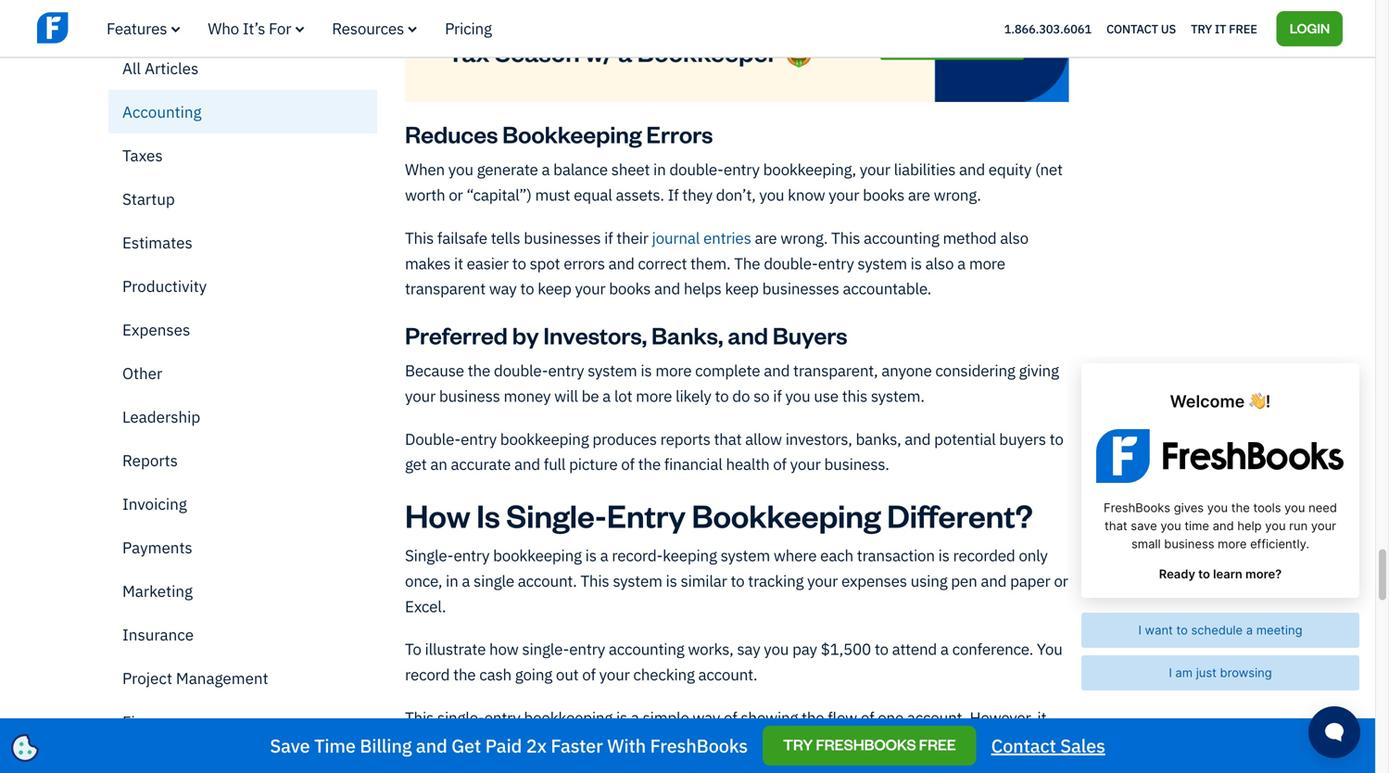 Task type: vqa. For each thing, say whether or not it's contained in the screenshot.
PROPOSAL
no



Task type: locate. For each thing, give the bounding box(es) containing it.
bookkeeping down money
[[500, 429, 589, 449]]

and right banks,
[[905, 429, 931, 449]]

1 vertical spatial account.
[[698, 664, 758, 685]]

1 horizontal spatial also
[[1000, 228, 1029, 248]]

equal
[[574, 185, 612, 205]]

likely
[[676, 386, 712, 406]]

0 vertical spatial also
[[1000, 228, 1029, 248]]

your inside how is single-entry bookkeeping different? single-entry bookkeeping is a record-keeping system where each transaction is recorded only once, in a single account. this system is similar to tracking your expenses using pen and paper or excel.
[[807, 570, 838, 591]]

try
[[1191, 21, 1212, 36], [783, 735, 813, 754]]

and up complete
[[728, 319, 768, 350]]

your down the 'investors,'
[[790, 454, 821, 474]]

entry up the don't,
[[724, 159, 760, 180]]

wrong. down the know
[[781, 228, 828, 248]]

this up the doesn't
[[405, 707, 434, 728]]

or right worth
[[449, 185, 463, 205]]

try it free link
[[1191, 16, 1258, 41]]

lot
[[614, 386, 632, 406]]

1 vertical spatial bookkeeping
[[493, 545, 582, 565]]

freshbooks down flow at the bottom
[[816, 735, 916, 754]]

your down the simple
[[621, 733, 651, 753]]

to
[[512, 253, 526, 273], [520, 278, 534, 299], [715, 386, 729, 406], [1050, 429, 1064, 449], [731, 570, 745, 591], [875, 639, 889, 659]]

system up accountable.
[[858, 253, 907, 273]]

different?
[[887, 494, 1033, 536]]

0 horizontal spatial are
[[755, 228, 777, 248]]

giving
[[1019, 360, 1059, 381]]

startup link
[[108, 177, 377, 221]]

contact us link
[[1107, 16, 1176, 41]]

1 vertical spatial also
[[926, 253, 954, 273]]

to left attend
[[875, 639, 889, 659]]

to inside double-entry bookkeeping produces reports that allow investors, banks, and potential buyers to get an accurate and full picture of the financial health of your business.
[[1050, 429, 1064, 449]]

2 vertical spatial double-
[[494, 360, 548, 381]]

1 horizontal spatial or
[[1054, 570, 1068, 591]]

by
[[512, 319, 539, 350]]

or right paper
[[1054, 570, 1068, 591]]

try for try freshbooks free
[[783, 735, 813, 754]]

try inside try it free link
[[1191, 21, 1212, 36]]

bookkeeping inside double-entry bookkeeping produces reports that allow investors, banks, and potential buyers to get an accurate and full picture of the financial health of your business.
[[500, 429, 589, 449]]

1 vertical spatial more
[[656, 360, 692, 381]]

it down failsafe
[[454, 253, 463, 273]]

try right us
[[1191, 21, 1212, 36]]

is up with
[[616, 707, 628, 728]]

how
[[489, 639, 519, 659]]

0 horizontal spatial in
[[446, 570, 458, 591]]

0 horizontal spatial free
[[919, 735, 956, 754]]

project management link
[[108, 656, 377, 700]]

more down method
[[969, 253, 1006, 273]]

other link
[[108, 351, 377, 395]]

reports link
[[108, 438, 377, 482]]

0 horizontal spatial double-
[[494, 360, 548, 381]]

your down because
[[405, 386, 436, 406]]

account. inside to illustrate how single-entry accounting works, say you pay $1,500 to attend a conference. you record the cash going out of your checking account.
[[698, 664, 758, 685]]

a right attend
[[941, 639, 949, 659]]

1 vertical spatial books
[[609, 278, 651, 299]]

the down produces
[[638, 454, 661, 474]]

a inside because the double-entry system is more complete and transparent, anyone considering giving your business money will be a lot more likely to do so if you use this system.
[[603, 386, 611, 406]]

it right us
[[1215, 21, 1227, 36]]

single-
[[506, 494, 607, 536], [405, 545, 454, 565]]

this failsafe tells businesses if their journal entries
[[405, 228, 751, 248]]

1 vertical spatial bookkeeping
[[692, 494, 881, 536]]

this inside this single-entry bookkeeping is a simple way of showing the flow of one account. however, it doesn't tell you the full story of your finances.
[[405, 707, 434, 728]]

contact sales
[[991, 733, 1106, 758]]

0 horizontal spatial single-
[[437, 707, 485, 728]]

sales
[[1060, 733, 1106, 758]]

0 vertical spatial bookkeeping
[[500, 429, 589, 449]]

how is single-entry bookkeeping different? single-entry bookkeeping is a record-keeping system where each transaction is recorded only once, in a single account. this system is similar to tracking your expenses using pen and paper or excel.
[[405, 494, 1068, 616]]

2 vertical spatial it
[[1038, 707, 1047, 728]]

and down recorded
[[981, 570, 1007, 591]]

1 horizontal spatial free
[[1229, 21, 1258, 36]]

full inside double-entry bookkeeping produces reports that allow investors, banks, and potential buyers to get an accurate and full picture of the financial health of your business.
[[544, 454, 566, 474]]

accounting
[[122, 101, 202, 122]]

contact for contact sales
[[991, 733, 1056, 758]]

your right the know
[[829, 185, 860, 205]]

if right the so
[[773, 386, 782, 406]]

0 vertical spatial free
[[1229, 21, 1258, 36]]

pen
[[951, 570, 977, 591]]

errors
[[646, 118, 713, 149]]

tell
[[460, 733, 482, 753]]

0 horizontal spatial keep
[[538, 278, 572, 299]]

or inside when you generate a balance sheet in double-entry bookkeeping, your liabilities and equity (net worth or "capital") must equal assets. if they don't, you know your books are wrong.
[[449, 185, 463, 205]]

full left 'story'
[[540, 733, 562, 753]]

are inside are wrong. this accounting method also makes it easier to spot errors and correct them. the double-entry system is also a more transparent way to keep your books and helps keep businesses accountable.
[[755, 228, 777, 248]]

of right out
[[582, 664, 596, 685]]

1 vertical spatial try
[[783, 735, 813, 754]]

1 horizontal spatial businesses
[[762, 278, 840, 299]]

0 vertical spatial try
[[1191, 21, 1212, 36]]

0 horizontal spatial books
[[609, 278, 651, 299]]

more up likely
[[656, 360, 692, 381]]

1 horizontal spatial way
[[693, 707, 720, 728]]

your right out
[[599, 664, 630, 685]]

2 horizontal spatial it
[[1215, 21, 1227, 36]]

a up with
[[631, 707, 639, 728]]

the down illustrate
[[453, 664, 476, 685]]

freshbooks
[[650, 734, 748, 758], [816, 735, 916, 754]]

login
[[1290, 19, 1330, 36]]

bookkeeping up the single
[[493, 545, 582, 565]]

contact left us
[[1107, 21, 1159, 36]]

businesses inside are wrong. this accounting method also makes it easier to spot errors and correct them. the double-entry system is also a more transparent way to keep your books and helps keep businesses accountable.
[[762, 278, 840, 299]]

and inside because the double-entry system is more complete and transparent, anyone considering giving your business money will be a lot more likely to do so if you use this system.
[[764, 360, 790, 381]]

books down liabilities
[[863, 185, 905, 205]]

0 horizontal spatial or
[[449, 185, 463, 205]]

and
[[959, 159, 985, 180], [609, 253, 635, 273], [654, 278, 680, 299], [728, 319, 768, 350], [764, 360, 790, 381], [905, 429, 931, 449], [514, 454, 540, 474], [981, 570, 1007, 591], [416, 734, 447, 758]]

way inside are wrong. this accounting method also makes it easier to spot errors and correct them. the double-entry system is also a more transparent way to keep your books and helps keep businesses accountable.
[[489, 278, 517, 299]]

don't,
[[716, 185, 756, 205]]

you left use
[[786, 386, 811, 406]]

1 vertical spatial contact
[[991, 733, 1056, 758]]

0 vertical spatial contact
[[1107, 21, 1159, 36]]

a inside are wrong. this accounting method also makes it easier to spot errors and correct them. the double-entry system is also a more transparent way to keep your books and helps keep businesses accountable.
[[958, 253, 966, 273]]

business
[[439, 386, 500, 406]]

expenses
[[842, 570, 907, 591]]

1 horizontal spatial in
[[653, 159, 666, 180]]

your inside are wrong. this accounting method also makes it easier to spot errors and correct them. the double-entry system is also a more transparent way to keep your books and helps keep businesses accountable.
[[575, 278, 606, 299]]

try for try it free
[[1191, 21, 1212, 36]]

this up accountable.
[[831, 228, 860, 248]]

are up the
[[755, 228, 777, 248]]

keep down the
[[725, 278, 759, 299]]

record-
[[612, 545, 663, 565]]

must
[[535, 185, 570, 205]]

you right when
[[448, 159, 473, 180]]

accounting up accountable.
[[864, 228, 940, 248]]

(net
[[1035, 159, 1063, 180]]

entry up the single
[[454, 545, 490, 565]]

account.
[[518, 570, 577, 591], [698, 664, 758, 685], [907, 707, 966, 728]]

businesses up spot
[[524, 228, 601, 248]]

1 horizontal spatial double-
[[670, 159, 724, 180]]

0 horizontal spatial accounting
[[609, 639, 685, 659]]

spot
[[530, 253, 560, 273]]

1 horizontal spatial books
[[863, 185, 905, 205]]

1 horizontal spatial accounting
[[864, 228, 940, 248]]

0 vertical spatial in
[[653, 159, 666, 180]]

it up contact sales
[[1038, 707, 1047, 728]]

0 horizontal spatial also
[[926, 253, 954, 273]]

books down correct on the left top of page
[[609, 278, 651, 299]]

considering
[[936, 360, 1016, 381]]

freshbooks down the simple
[[650, 734, 748, 758]]

1 horizontal spatial wrong.
[[934, 185, 981, 205]]

0 horizontal spatial contact
[[991, 733, 1056, 758]]

double- up 'they' at the top
[[670, 159, 724, 180]]

0 horizontal spatial try
[[783, 735, 813, 754]]

accounting
[[864, 228, 940, 248], [609, 639, 685, 659]]

single- up once,
[[405, 545, 454, 565]]

accurate
[[451, 454, 511, 474]]

is inside are wrong. this accounting method also makes it easier to spot errors and correct them. the double-entry system is also a more transparent way to keep your books and helps keep businesses accountable.
[[911, 253, 922, 273]]

pay
[[793, 639, 817, 659]]

to left do at the right of page
[[715, 386, 729, 406]]

0 vertical spatial double-
[[670, 159, 724, 180]]

also down method
[[926, 253, 954, 273]]

the up business
[[468, 360, 490, 381]]

is down preferred by investors, banks, and buyers
[[641, 360, 652, 381]]

are down liabilities
[[908, 185, 930, 205]]

1 horizontal spatial try
[[1191, 21, 1212, 36]]

productivity
[[122, 276, 207, 296]]

entry inside to illustrate how single-entry accounting works, say you pay $1,500 to attend a conference. you record the cash going out of your checking account.
[[569, 639, 605, 659]]

more
[[969, 253, 1006, 273], [656, 360, 692, 381], [636, 386, 672, 406]]

contact down however,
[[991, 733, 1056, 758]]

and up the so
[[764, 360, 790, 381]]

0 horizontal spatial way
[[489, 278, 517, 299]]

project
[[122, 668, 172, 688]]

account. down works,
[[698, 664, 758, 685]]

1 horizontal spatial contact
[[1107, 21, 1159, 36]]

double- right the
[[764, 253, 818, 273]]

2 horizontal spatial double-
[[764, 253, 818, 273]]

1 vertical spatial are
[[755, 228, 777, 248]]

in inside how is single-entry bookkeeping different? single-entry bookkeeping is a record-keeping system where each transaction is recorded only once, in a single account. this system is similar to tracking your expenses using pen and paper or excel.
[[446, 570, 458, 591]]

double- inside because the double-entry system is more complete and transparent, anyone considering giving your business money will be a lot more likely to do so if you use this system.
[[494, 360, 548, 381]]

0 vertical spatial single-
[[506, 494, 607, 536]]

1 vertical spatial or
[[1054, 570, 1068, 591]]

keep down spot
[[538, 278, 572, 299]]

it's
[[243, 18, 265, 38]]

0 horizontal spatial single-
[[405, 545, 454, 565]]

recorded
[[953, 545, 1015, 565]]

try it free
[[1191, 21, 1258, 36]]

1 horizontal spatial single-
[[506, 494, 607, 536]]

0 horizontal spatial it
[[454, 253, 463, 273]]

entry up will
[[548, 360, 584, 381]]

are wrong. this accounting method also makes it easier to spot errors and correct them. the double-entry system is also a more transparent way to keep your books and helps keep businesses accountable.
[[405, 228, 1029, 299]]

your down errors
[[575, 278, 606, 299]]

to right 'similar'
[[731, 570, 745, 591]]

is up accountable.
[[911, 253, 922, 273]]

2 vertical spatial account.
[[907, 707, 966, 728]]

2 horizontal spatial account.
[[907, 707, 966, 728]]

0 vertical spatial accounting
[[864, 228, 940, 248]]

in inside when you generate a balance sheet in double-entry bookkeeping, your liabilities and equity (net worth or "capital") must equal assets. if they don't, you know your books are wrong.
[[653, 159, 666, 180]]

0 vertical spatial full
[[544, 454, 566, 474]]

a inside this single-entry bookkeeping is a simple way of showing the flow of one account. however, it doesn't tell you the full story of your finances.
[[631, 707, 639, 728]]

entry up accountable.
[[818, 253, 854, 273]]

bookkeeping,
[[763, 159, 856, 180]]

more inside are wrong. this accounting method also makes it easier to spot errors and correct them. the double-entry system is also a more transparent way to keep your books and helps keep businesses accountable.
[[969, 253, 1006, 273]]

1 vertical spatial if
[[773, 386, 782, 406]]

freshbooks logo image
[[37, 10, 181, 45]]

try down showing
[[783, 735, 813, 754]]

account. right the single
[[518, 570, 577, 591]]

0 vertical spatial if
[[604, 228, 613, 248]]

you
[[448, 159, 473, 180], [759, 185, 784, 205], [786, 386, 811, 406], [764, 639, 789, 659], [486, 733, 511, 753]]

single- up the tell
[[437, 707, 485, 728]]

wrong. down liabilities
[[934, 185, 981, 205]]

1 horizontal spatial bookkeeping
[[692, 494, 881, 536]]

bookkeeping up where
[[692, 494, 881, 536]]

worth
[[405, 185, 445, 205]]

cookie consent banner dialog
[[14, 545, 292, 759]]

keeping
[[663, 545, 717, 565]]

1 horizontal spatial freshbooks
[[816, 735, 916, 754]]

finance
[[122, 711, 178, 732]]

because the double-entry system is more complete and transparent, anyone considering giving your business money will be a lot more likely to do so if you use this system.
[[405, 360, 1059, 406]]

1 vertical spatial businesses
[[762, 278, 840, 299]]

1 vertical spatial full
[[540, 733, 562, 753]]

you
[[1037, 639, 1063, 659]]

features
[[107, 18, 167, 38]]

full left picture
[[544, 454, 566, 474]]

1 horizontal spatial keep
[[725, 278, 759, 299]]

generate
[[477, 159, 538, 180]]

system inside are wrong. this accounting method also makes it easier to spot errors and correct them. the double-entry system is also a more transparent way to keep your books and helps keep businesses accountable.
[[858, 253, 907, 273]]

your inside this single-entry bookkeeping is a simple way of showing the flow of one account. however, it doesn't tell you the full story of your finances.
[[621, 733, 651, 753]]

the left flow at the bottom
[[802, 707, 824, 728]]

single- up going
[[522, 639, 569, 659]]

1 vertical spatial way
[[693, 707, 720, 728]]

accounting up checking
[[609, 639, 685, 659]]

paid
[[485, 734, 522, 758]]

1 vertical spatial in
[[446, 570, 458, 591]]

system.
[[871, 386, 925, 406]]

your
[[860, 159, 891, 180], [829, 185, 860, 205], [575, 278, 606, 299], [405, 386, 436, 406], [790, 454, 821, 474], [807, 570, 838, 591], [599, 664, 630, 685], [621, 733, 651, 753]]

this down entry
[[581, 570, 609, 591]]

system up tracking
[[721, 545, 770, 565]]

if left their
[[604, 228, 613, 248]]

allow
[[745, 429, 782, 449]]

1 vertical spatial single-
[[437, 707, 485, 728]]

the
[[734, 253, 760, 273]]

entry up paid
[[485, 707, 521, 728]]

and right the accurate
[[514, 454, 540, 474]]

account. inside this single-entry bookkeeping is a simple way of showing the flow of one account. however, it doesn't tell you the full story of your finances.
[[907, 707, 966, 728]]

0 vertical spatial wrong.
[[934, 185, 981, 205]]

who
[[208, 18, 239, 38]]

is
[[911, 253, 922, 273], [641, 360, 652, 381], [585, 545, 597, 565], [939, 545, 950, 565], [666, 570, 677, 591], [616, 707, 628, 728]]

so
[[754, 386, 770, 406]]

also
[[1000, 228, 1029, 248], [926, 253, 954, 273]]

expenses link
[[108, 308, 377, 351]]

0 horizontal spatial bookkeeping
[[503, 118, 642, 149]]

makes
[[405, 253, 451, 273]]

be
[[582, 386, 599, 406]]

you right say
[[764, 639, 789, 659]]

or
[[449, 185, 463, 205], [1054, 570, 1068, 591]]

the
[[468, 360, 490, 381], [638, 454, 661, 474], [453, 664, 476, 685], [802, 707, 824, 728], [514, 733, 537, 753]]

0 horizontal spatial businesses
[[524, 228, 601, 248]]

entry
[[607, 494, 686, 536]]

tells
[[491, 228, 520, 248]]

a inside to illustrate how single-entry accounting works, say you pay $1,500 to attend a conference. you record the cash going out of your checking account.
[[941, 639, 949, 659]]

they
[[682, 185, 713, 205]]

entry up out
[[569, 639, 605, 659]]

0 vertical spatial are
[[908, 185, 930, 205]]

2 keep from the left
[[725, 278, 759, 299]]

0 vertical spatial or
[[449, 185, 463, 205]]

1 vertical spatial double-
[[764, 253, 818, 273]]

account. inside how is single-entry bookkeeping different? single-entry bookkeeping is a record-keeping system where each transaction is recorded only once, in a single account. this system is similar to tracking your expenses using pen and paper or excel.
[[518, 570, 577, 591]]

a right be
[[603, 386, 611, 406]]

us
[[1161, 21, 1176, 36]]

0 horizontal spatial wrong.
[[781, 228, 828, 248]]

0 vertical spatial books
[[863, 185, 905, 205]]

0 vertical spatial way
[[489, 278, 517, 299]]

1 vertical spatial accounting
[[609, 639, 685, 659]]

way down easier
[[489, 278, 517, 299]]

cookie preferences image
[[11, 734, 39, 762]]

0 horizontal spatial if
[[604, 228, 613, 248]]

more right lot at left
[[636, 386, 672, 406]]

in right sheet
[[653, 159, 666, 180]]

bookkeeping up 'story'
[[524, 707, 613, 728]]

1 horizontal spatial account.
[[698, 664, 758, 685]]

1 vertical spatial free
[[919, 735, 956, 754]]

is inside because the double-entry system is more complete and transparent, anyone considering giving your business money will be a lot more likely to do so if you use this system.
[[641, 360, 652, 381]]

journal entries link
[[652, 228, 751, 248]]

0 vertical spatial account.
[[518, 570, 577, 591]]

0 horizontal spatial account.
[[518, 570, 577, 591]]

2 vertical spatial bookkeeping
[[524, 707, 613, 728]]

are inside when you generate a balance sheet in double-entry bookkeeping, your liabilities and equity (net worth or "capital") must equal assets. if they don't, you know your books are wrong.
[[908, 185, 930, 205]]

accounting inside are wrong. this accounting method also makes it easier to spot errors and correct them. the double-entry system is also a more transparent way to keep your books and helps keep businesses accountable.
[[864, 228, 940, 248]]

1 horizontal spatial single-
[[522, 639, 569, 659]]

your inside double-entry bookkeeping produces reports that allow investors, banks, and potential buyers to get an accurate and full picture of the financial health of your business.
[[790, 454, 821, 474]]

way up finances.
[[693, 707, 720, 728]]

0 vertical spatial single-
[[522, 639, 569, 659]]

1 horizontal spatial it
[[1038, 707, 1047, 728]]

entry up the accurate
[[461, 429, 497, 449]]

your inside because the double-entry system is more complete and transparent, anyone considering giving your business money will be a lot more likely to do so if you use this system.
[[405, 386, 436, 406]]

a up must
[[542, 159, 550, 180]]

you right the tell
[[486, 733, 511, 753]]

assets.
[[616, 185, 664, 205]]

1 horizontal spatial if
[[773, 386, 782, 406]]

1 horizontal spatial are
[[908, 185, 930, 205]]

0 vertical spatial more
[[969, 253, 1006, 273]]

if inside because the double-entry system is more complete and transparent, anyone considering giving your business money will be a lot more likely to do so if you use this system.
[[773, 386, 782, 406]]

your down each
[[807, 570, 838, 591]]

1 vertical spatial it
[[454, 253, 463, 273]]

1 vertical spatial wrong.
[[781, 228, 828, 248]]

correct
[[638, 253, 687, 273]]

is inside this single-entry bookkeeping is a simple way of showing the flow of one account. however, it doesn't tell you the full story of your finances.
[[616, 707, 628, 728]]

preferred
[[405, 319, 508, 350]]



Task type: describe. For each thing, give the bounding box(es) containing it.
payments
[[122, 537, 193, 558]]

you inside this single-entry bookkeeping is a simple way of showing the flow of one account. however, it doesn't tell you the full story of your finances.
[[486, 733, 511, 753]]

a inside when you generate a balance sheet in double-entry bookkeeping, your liabilities and equity (net worth or "capital") must equal assets. if they don't, you know your books are wrong.
[[542, 159, 550, 180]]

buyers
[[999, 429, 1046, 449]]

reduces
[[405, 118, 498, 149]]

transparent
[[405, 278, 486, 299]]

entries
[[703, 228, 751, 248]]

will
[[554, 386, 578, 406]]

single- inside this single-entry bookkeeping is a simple way of showing the flow of one account. however, it doesn't tell you the full story of your finances.
[[437, 707, 485, 728]]

and inside when you generate a balance sheet in double-entry bookkeeping, your liabilities and equity (net worth or "capital") must equal assets. if they don't, you know your books are wrong.
[[959, 159, 985, 180]]

to
[[405, 639, 421, 659]]

it inside are wrong. this accounting method also makes it easier to spot errors and correct them. the double-entry system is also a more transparent way to keep your books and helps keep businesses accountable.
[[454, 253, 463, 273]]

buyers
[[773, 319, 848, 350]]

a left the single
[[462, 570, 470, 591]]

doesn't
[[405, 733, 457, 753]]

project management
[[122, 668, 268, 688]]

their
[[617, 228, 649, 248]]

entry inside double-entry bookkeeping produces reports that allow investors, banks, and potential buyers to get an accurate and full picture of the financial health of your business.
[[461, 429, 497, 449]]

of right 'story'
[[604, 733, 617, 753]]

1 keep from the left
[[538, 278, 572, 299]]

works,
[[688, 639, 734, 659]]

accountable.
[[843, 278, 932, 299]]

banks,
[[856, 429, 901, 449]]

similar
[[681, 570, 727, 591]]

single- inside to illustrate how single-entry accounting works, say you pay $1,500 to attend a conference. you record the cash going out of your checking account.
[[522, 639, 569, 659]]

expenses
[[122, 319, 190, 340]]

get
[[452, 734, 481, 758]]

this inside are wrong. this accounting method also makes it easier to spot errors and correct them. the double-entry system is also a more transparent way to keep your books and helps keep businesses accountable.
[[831, 228, 860, 248]]

entry inside when you generate a balance sheet in double-entry bookkeeping, your liabilities and equity (net worth or "capital") must equal assets. if they don't, you know your books are wrong.
[[724, 159, 760, 180]]

marketing
[[122, 581, 193, 601]]

1 vertical spatial single-
[[405, 545, 454, 565]]

contact us
[[1107, 21, 1176, 36]]

to illustrate how single-entry accounting works, say you pay $1,500 to attend a conference. you record the cash going out of your checking account.
[[405, 639, 1063, 685]]

is left record-
[[585, 545, 597, 565]]

out
[[556, 664, 579, 685]]

and down correct on the left top of page
[[654, 278, 680, 299]]

if
[[668, 185, 679, 205]]

time
[[314, 734, 356, 758]]

you inside to illustrate how single-entry accounting works, say you pay $1,500 to attend a conference. you record the cash going out of your checking account.
[[764, 639, 789, 659]]

this
[[842, 386, 868, 406]]

cash
[[479, 664, 512, 685]]

entry inside are wrong. this accounting method also makes it easier to spot errors and correct them. the double-entry system is also a more transparent way to keep your books and helps keep businesses accountable.
[[818, 253, 854, 273]]

sheet
[[611, 159, 650, 180]]

save time billing and get paid 2x faster with freshbooks
[[270, 734, 748, 758]]

and down their
[[609, 253, 635, 273]]

health
[[726, 454, 770, 474]]

flow
[[828, 707, 857, 728]]

0 vertical spatial it
[[1215, 21, 1227, 36]]

who it's for link
[[208, 18, 304, 38]]

is
[[477, 494, 500, 536]]

books inside when you generate a balance sheet in double-entry bookkeeping, your liabilities and equity (net worth or "capital") must equal assets. if they don't, you know your books are wrong.
[[863, 185, 905, 205]]

you left the know
[[759, 185, 784, 205]]

accounting inside to illustrate how single-entry accounting works, say you pay $1,500 to attend a conference. you record the cash going out of your checking account.
[[609, 639, 685, 659]]

illustrate
[[425, 639, 486, 659]]

login link
[[1277, 11, 1343, 46]]

to inside to illustrate how single-entry accounting works, say you pay $1,500 to attend a conference. you record the cash going out of your checking account.
[[875, 639, 889, 659]]

the left faster on the bottom of page
[[514, 733, 537, 753]]

wrong. inside are wrong. this accounting method also makes it easier to spot errors and correct them. the double-entry system is also a more transparent way to keep your books and helps keep businesses accountable.
[[781, 228, 828, 248]]

say
[[737, 639, 760, 659]]

is up "using"
[[939, 545, 950, 565]]

startup
[[122, 189, 175, 209]]

finance link
[[108, 700, 377, 743]]

try freshbooks free link
[[763, 726, 977, 766]]

books inside are wrong. this accounting method also makes it easier to spot errors and correct them. the double-entry system is also a more transparent way to keep your books and helps keep businesses accountable.
[[609, 278, 651, 299]]

0 horizontal spatial freshbooks
[[650, 734, 748, 758]]

of inside to illustrate how single-entry accounting works, say you pay $1,500 to attend a conference. you record the cash going out of your checking account.
[[582, 664, 596, 685]]

of left showing
[[724, 707, 737, 728]]

estimates link
[[108, 221, 377, 264]]

method
[[943, 228, 997, 248]]

when
[[405, 159, 445, 180]]

accounting link
[[108, 90, 377, 133]]

leadership link
[[108, 395, 377, 438]]

and left get
[[416, 734, 447, 758]]

free for try it free
[[1229, 21, 1258, 36]]

of down produces
[[621, 454, 635, 474]]

however,
[[970, 707, 1034, 728]]

checking
[[633, 664, 695, 685]]

full inside this single-entry bookkeeping is a simple way of showing the flow of one account. however, it doesn't tell you the full story of your finances.
[[540, 733, 562, 753]]

investors,
[[786, 429, 852, 449]]

bookkeeping inside how is single-entry bookkeeping different? single-entry bookkeeping is a record-keeping system where each transaction is recorded only once, in a single account. this system is similar to tracking your expenses using pen and paper or excel.
[[692, 494, 881, 536]]

is down keeping
[[666, 570, 677, 591]]

liabilities
[[894, 159, 956, 180]]

account. for single-
[[698, 664, 758, 685]]

contact for contact us
[[1107, 21, 1159, 36]]

equity
[[989, 159, 1032, 180]]

productivity link
[[108, 264, 377, 308]]

account. for entry
[[518, 570, 577, 591]]

tax season without a bookkeeper - confused, tax season with a bookkeeper -  easy image
[[405, 0, 1069, 102]]

financial
[[664, 454, 723, 474]]

system inside because the double-entry system is more complete and transparent, anyone considering giving your business money will be a lot more likely to do so if you use this system.
[[588, 360, 637, 381]]

only
[[1019, 545, 1048, 565]]

a left record-
[[600, 545, 608, 565]]

free for try freshbooks free
[[919, 735, 956, 754]]

the inside double-entry bookkeeping produces reports that allow investors, banks, and potential buyers to get an accurate and full picture of the financial health of your business.
[[638, 454, 661, 474]]

complete
[[695, 360, 760, 381]]

record
[[405, 664, 450, 685]]

showing
[[741, 707, 798, 728]]

pricing link
[[445, 18, 492, 38]]

of down the allow
[[773, 454, 787, 474]]

and inside how is single-entry bookkeeping different? single-entry bookkeeping is a record-keeping system where each transaction is recorded only once, in a single account. this system is similar to tracking your expenses using pen and paper or excel.
[[981, 570, 1007, 591]]

2 vertical spatial more
[[636, 386, 672, 406]]

save
[[270, 734, 310, 758]]

easier
[[467, 253, 509, 273]]

this inside how is single-entry bookkeeping different? single-entry bookkeeping is a record-keeping system where each transaction is recorded only once, in a single account. this system is similar to tracking your expenses using pen and paper or excel.
[[581, 570, 609, 591]]

the inside to illustrate how single-entry accounting works, say you pay $1,500 to attend a conference. you record the cash going out of your checking account.
[[453, 664, 476, 685]]

double- inside are wrong. this accounting method also makes it easier to spot errors and correct them. the double-entry system is also a more transparent way to keep your books and helps keep businesses accountable.
[[764, 253, 818, 273]]

this up makes
[[405, 228, 434, 248]]

each
[[820, 545, 854, 565]]

you inside because the double-entry system is more complete and transparent, anyone considering giving your business money will be a lot more likely to do so if you use this system.
[[786, 386, 811, 406]]

way inside this single-entry bookkeeping is a simple way of showing the flow of one account. however, it doesn't tell you the full story of your finances.
[[693, 707, 720, 728]]

of left one
[[861, 707, 874, 728]]

your inside to illustrate how single-entry accounting works, say you pay $1,500 to attend a conference. you record the cash going out of your checking account.
[[599, 664, 630, 685]]

entry inside this single-entry bookkeeping is a simple way of showing the flow of one account. however, it doesn't tell you the full story of your finances.
[[485, 707, 521, 728]]

taxes
[[122, 145, 163, 165]]

helps
[[684, 278, 722, 299]]

insurance link
[[108, 613, 377, 656]]

bookkeeping inside how is single-entry bookkeeping different? single-entry bookkeeping is a record-keeping system where each transaction is recorded only once, in a single account. this system is similar to tracking your expenses using pen and paper or excel.
[[493, 545, 582, 565]]

money
[[504, 386, 551, 406]]

0 vertical spatial bookkeeping
[[503, 118, 642, 149]]

the inside because the double-entry system is more complete and transparent, anyone considering giving your business money will be a lot more likely to do so if you use this system.
[[468, 360, 490, 381]]

resources
[[332, 18, 404, 38]]

your left liabilities
[[860, 159, 891, 180]]

entry inside how is single-entry bookkeeping different? single-entry bookkeeping is a record-keeping system where each transaction is recorded only once, in a single account. this system is similar to tracking your expenses using pen and paper or excel.
[[454, 545, 490, 565]]

entry inside because the double-entry system is more complete and transparent, anyone considering giving your business money will be a lot more likely to do so if you use this system.
[[548, 360, 584, 381]]

to down spot
[[520, 278, 534, 299]]

all
[[122, 58, 141, 78]]

or inside how is single-entry bookkeeping different? single-entry bookkeeping is a record-keeping system where each transaction is recorded only once, in a single account. this system is similar to tracking your expenses using pen and paper or excel.
[[1054, 570, 1068, 591]]

transparent,
[[793, 360, 878, 381]]

system down record-
[[613, 570, 662, 591]]

double- inside when you generate a balance sheet in double-entry bookkeeping, your liabilities and equity (net worth or "capital") must equal assets. if they don't, you know your books are wrong.
[[670, 159, 724, 180]]

anyone
[[882, 360, 932, 381]]

double-entry bookkeeping produces reports that allow investors, banks, and potential buyers to get an accurate and full picture of the financial health of your business.
[[405, 429, 1064, 474]]

articles
[[145, 58, 199, 78]]

all articles link
[[108, 46, 377, 90]]

get
[[405, 454, 427, 474]]

billing
[[360, 734, 412, 758]]

preferred by investors, banks, and buyers
[[405, 319, 848, 350]]

them.
[[691, 253, 731, 273]]

investors,
[[544, 319, 647, 350]]

where
[[774, 545, 817, 565]]

that
[[714, 429, 742, 449]]

bookkeeping inside this single-entry bookkeeping is a simple way of showing the flow of one account. however, it doesn't tell you the full story of your finances.
[[524, 707, 613, 728]]

0 vertical spatial businesses
[[524, 228, 601, 248]]

to inside how is single-entry bookkeeping different? single-entry bookkeeping is a record-keeping system where each transaction is recorded only once, in a single account. this system is similar to tracking your expenses using pen and paper or excel.
[[731, 570, 745, 591]]

wrong. inside when you generate a balance sheet in double-entry bookkeeping, your liabilities and equity (net worth or "capital") must equal assets. if they don't, you know your books are wrong.
[[934, 185, 981, 205]]

reports
[[661, 429, 711, 449]]

invoicing link
[[108, 482, 377, 526]]

invoicing
[[122, 494, 187, 514]]

try freshbooks free
[[783, 735, 956, 754]]

it inside this single-entry bookkeeping is a simple way of showing the flow of one account. however, it doesn't tell you the full story of your finances.
[[1038, 707, 1047, 728]]

failsafe
[[437, 228, 487, 248]]

picture
[[569, 454, 618, 474]]

to left spot
[[512, 253, 526, 273]]

reduces bookkeeping errors
[[405, 118, 713, 149]]

to inside because the double-entry system is more complete and transparent, anyone considering giving your business money will be a lot more likely to do so if you use this system.
[[715, 386, 729, 406]]



